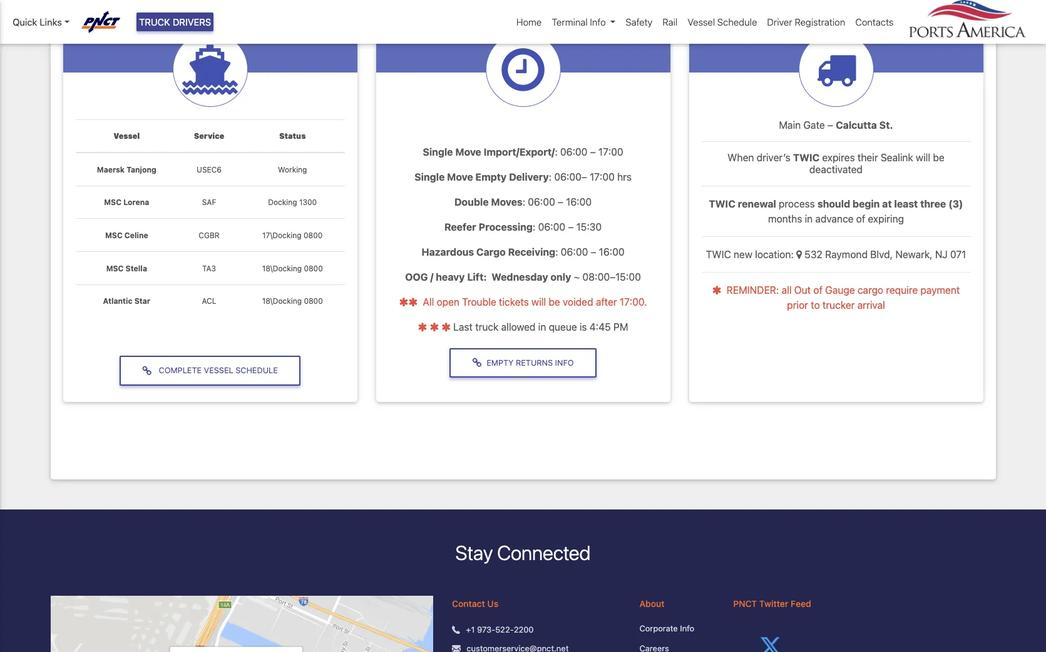 Task type: locate. For each thing, give the bounding box(es) containing it.
twic inside the twic renewal process should begin  at least three (3) months in advance of expiring
[[709, 199, 735, 210]]

vessel right rail
[[688, 16, 715, 28]]

connected
[[497, 541, 591, 565]]

move for empty
[[447, 171, 473, 183]]

months
[[768, 214, 802, 225]]

expires their sealink will be deactivated
[[809, 152, 944, 175]]

2 vertical spatial msc
[[106, 264, 124, 273]]

06:00
[[560, 146, 588, 158], [528, 196, 555, 208], [538, 221, 565, 233], [561, 246, 588, 258]]

of up to
[[813, 285, 823, 296]]

be right the sealink
[[933, 152, 944, 163]]

stella
[[126, 264, 147, 273]]

empty returns info link
[[450, 348, 596, 378]]

0 vertical spatial in
[[805, 214, 813, 225]]

: up 06:00–
[[555, 146, 558, 158]]

newark,
[[895, 249, 933, 261]]

least
[[894, 199, 918, 210]]

cargo
[[476, 246, 506, 258]]

to
[[811, 300, 820, 311]]

atlantic star
[[103, 297, 150, 306]]

hrs
[[617, 171, 632, 183]]

0 vertical spatial will
[[916, 152, 930, 163]]

moves
[[491, 196, 522, 208]]

queue
[[549, 322, 577, 333]]

1 vertical spatial 0800
[[304, 264, 323, 273]]

0 vertical spatial be
[[933, 152, 944, 163]]

single move import/export/ : 06:00 – 17:00
[[423, 146, 623, 158]]

deactivated
[[809, 164, 863, 175]]

973-
[[477, 625, 495, 635]]

info right corporate
[[680, 624, 694, 634]]

be left voided at the top of the page
[[549, 297, 560, 308]]

docking 1300
[[268, 198, 317, 207]]

1 horizontal spatial of
[[856, 214, 865, 225]]

1 vertical spatial msc
[[105, 231, 123, 240]]

empty returns info
[[487, 359, 574, 368]]

hours
[[521, 7, 560, 25]]

16:00 up 08:00–15:00
[[599, 246, 625, 258]]

info
[[590, 16, 606, 28], [555, 359, 574, 368], [680, 624, 694, 634]]

1 vertical spatial single
[[415, 171, 445, 183]]

empty up moves
[[475, 171, 507, 183]]

corporate info
[[640, 624, 694, 634]]

begin
[[853, 199, 880, 210]]

in left queue
[[538, 322, 546, 333]]

all
[[782, 285, 792, 296]]

empty inside empty returns info link
[[487, 359, 514, 368]]

driver's
[[757, 152, 790, 163]]

1 18\docking from the top
[[262, 264, 302, 273]]

will right tickets
[[531, 297, 546, 308]]

celine
[[124, 231, 148, 240]]

sealink
[[881, 152, 913, 163]]

truck
[[139, 16, 170, 28]]

msc lorena
[[104, 198, 149, 207]]

0800 for ta3
[[304, 264, 323, 273]]

0 horizontal spatial in
[[538, 322, 546, 333]]

1 vertical spatial be
[[549, 297, 560, 308]]

double
[[454, 196, 489, 208]]

0 horizontal spatial gate
[[486, 7, 517, 25]]

returns
[[516, 359, 553, 368]]

info right 'terminal'
[[590, 16, 606, 28]]

1 vertical spatial 18\docking
[[262, 297, 302, 306]]

be inside expires their sealink will be deactivated
[[933, 152, 944, 163]]

1 vertical spatial empty
[[487, 359, 514, 368]]

0 vertical spatial msc
[[104, 198, 122, 207]]

17:00
[[598, 146, 623, 158], [590, 171, 615, 183]]

1 horizontal spatial gate
[[803, 119, 825, 131]]

17:00 left hrs
[[590, 171, 615, 183]]

safety link
[[621, 10, 658, 34]]

vessel inside 'link'
[[688, 16, 715, 28]]

0800 for acl
[[304, 297, 323, 306]]

reminder:
[[727, 285, 779, 296]]

1 vertical spatial in
[[538, 322, 546, 333]]

gate right main
[[803, 119, 825, 131]]

msc for msc lorena
[[104, 198, 122, 207]]

0 horizontal spatial of
[[813, 285, 823, 296]]

when
[[728, 152, 754, 163]]

terminal
[[552, 16, 588, 28]]

info right returns
[[555, 359, 574, 368]]

0 horizontal spatial 16:00
[[566, 196, 592, 208]]

18\docking for ta3
[[262, 264, 302, 273]]

twitter
[[759, 599, 788, 610]]

0 horizontal spatial be
[[549, 297, 560, 308]]

schedule for today's vessel schedule
[[229, 7, 290, 25]]

gate hours
[[486, 7, 560, 25]]

usec6
[[197, 165, 222, 175]]

16:00 down 06:00–
[[566, 196, 592, 208]]

require
[[886, 285, 918, 296]]

–
[[828, 119, 833, 131], [590, 146, 596, 158], [558, 196, 563, 208], [568, 221, 574, 233], [591, 246, 596, 258]]

msc left stella
[[106, 264, 124, 273]]

schedule
[[229, 7, 290, 25], [717, 16, 757, 28], [236, 366, 278, 376]]

twic left new
[[706, 249, 731, 261]]

working
[[278, 165, 307, 175]]

twic
[[793, 152, 820, 163], [709, 199, 735, 210], [706, 249, 731, 261]]

16:00
[[566, 196, 592, 208], [599, 246, 625, 258]]

0 vertical spatial of
[[856, 214, 865, 225]]

info for corporate info
[[680, 624, 694, 634]]

twic up deactivated
[[793, 152, 820, 163]]

2 18\docking 0800 from the top
[[262, 297, 323, 306]]

twic for new
[[706, 249, 731, 261]]

0 vertical spatial move
[[455, 146, 481, 158]]

all
[[423, 297, 434, 308]]

18\docking
[[262, 264, 302, 273], [262, 297, 302, 306]]

twic new location:
[[706, 249, 796, 261]]

reminder: all out of gauge cargo require payment prior to trucker arrival
[[727, 285, 960, 311]]

of inside the twic renewal process should begin  at least three (3) months in advance of expiring
[[856, 214, 865, 225]]

0 horizontal spatial info
[[555, 359, 574, 368]]

1 vertical spatial 18\docking 0800
[[262, 297, 323, 306]]

0800
[[304, 231, 323, 240], [304, 264, 323, 273], [304, 297, 323, 306]]

0 vertical spatial single
[[423, 146, 453, 158]]

0 vertical spatial 16:00
[[566, 196, 592, 208]]

0 vertical spatial 0800
[[304, 231, 323, 240]]

corporate
[[640, 624, 678, 634]]

0 vertical spatial 18\docking
[[262, 264, 302, 273]]

1 horizontal spatial 16:00
[[599, 246, 625, 258]]

msc left lorena
[[104, 198, 122, 207]]

2 horizontal spatial info
[[680, 624, 694, 634]]

three
[[920, 199, 946, 210]]

raymond
[[825, 249, 868, 261]]

process
[[779, 199, 815, 210]]

after
[[596, 297, 617, 308]]

0 vertical spatial 18\docking 0800
[[262, 264, 323, 273]]

2 18\docking from the top
[[262, 297, 302, 306]]

0 vertical spatial info
[[590, 16, 606, 28]]

twic for renewal
[[709, 199, 735, 210]]

2 vertical spatial twic
[[706, 249, 731, 261]]

1 vertical spatial twic
[[709, 199, 735, 210]]

: up reefer processing : 06:00 – 15:30
[[522, 196, 525, 208]]

will right the sealink
[[916, 152, 930, 163]]

17:00 for –
[[598, 146, 623, 158]]

1 horizontal spatial info
[[590, 16, 606, 28]]

1 vertical spatial of
[[813, 285, 823, 296]]

contact us
[[452, 599, 498, 610]]

in down process
[[805, 214, 813, 225]]

17:00 up hrs
[[598, 146, 623, 158]]

0 vertical spatial empty
[[475, 171, 507, 183]]

vessel right 'today's'
[[184, 7, 226, 25]]

contacts
[[855, 16, 894, 28]]

single for single move empty delivery : 06:00– 17:00 hrs
[[415, 171, 445, 183]]

msc
[[104, 198, 122, 207], [105, 231, 123, 240], [106, 264, 124, 273]]

empty left returns
[[487, 359, 514, 368]]

1 18\docking 0800 from the top
[[262, 264, 323, 273]]

1 horizontal spatial be
[[933, 152, 944, 163]]

reefer
[[444, 221, 476, 233]]

home
[[516, 16, 542, 28]]

wednesday
[[492, 271, 548, 283]]

4:45
[[590, 322, 611, 333]]

of down begin
[[856, 214, 865, 225]]

move for import/export/
[[455, 146, 481, 158]]

import/export/
[[484, 146, 555, 158]]

1 horizontal spatial in
[[805, 214, 813, 225]]

complete vessel schedule link
[[120, 356, 300, 386]]

0 vertical spatial 17:00
[[598, 146, 623, 158]]

1 vertical spatial 17:00
[[590, 171, 615, 183]]

2 vertical spatial 0800
[[304, 297, 323, 306]]

0 horizontal spatial will
[[531, 297, 546, 308]]

1 vertical spatial move
[[447, 171, 473, 183]]

twic left renewal
[[709, 199, 735, 210]]

gate left hours on the top
[[486, 7, 517, 25]]

2 vertical spatial info
[[680, 624, 694, 634]]

empty
[[475, 171, 507, 183], [487, 359, 514, 368]]

msc for msc celine
[[105, 231, 123, 240]]

msc left celine on the left top of the page
[[105, 231, 123, 240]]

: up receiving
[[533, 221, 536, 233]]

17\docking
[[262, 231, 302, 240]]

1 horizontal spatial will
[[916, 152, 930, 163]]

today's vessel schedule
[[130, 7, 290, 25]]

18\docking 0800
[[262, 264, 323, 273], [262, 297, 323, 306]]

links
[[40, 16, 62, 28]]



Task type: describe. For each thing, give the bounding box(es) containing it.
home link
[[511, 10, 547, 34]]

18\docking 0800 for acl
[[262, 297, 323, 306]]

delivery
[[509, 171, 549, 183]]

06:00 up ~
[[561, 246, 588, 258]]

single for single move import/export/ : 06:00 – 17:00
[[423, 146, 453, 158]]

terminal info
[[552, 16, 606, 28]]

star
[[134, 297, 150, 306]]

allowed
[[501, 322, 536, 333]]

st.
[[879, 119, 893, 131]]

feed
[[791, 599, 811, 610]]

: left 06:00–
[[549, 171, 552, 183]]

2200
[[514, 625, 534, 635]]

link image
[[142, 366, 157, 376]]

twic renewal process should begin  at least three (3) months in advance of expiring
[[709, 199, 963, 225]]

docking
[[268, 198, 297, 207]]

071
[[950, 249, 966, 261]]

corporate info link
[[640, 624, 714, 636]]

532 raymond blvd, newark, nj 071
[[805, 249, 966, 261]]

tanjong
[[127, 165, 156, 175]]

location:
[[755, 249, 794, 261]]

driver registration
[[767, 16, 845, 28]]

06:00 down delivery
[[528, 196, 555, 208]]

all open trouble tickets will be voided after 17:00.
[[420, 297, 647, 308]]

voided
[[563, 297, 593, 308]]

(3)
[[948, 199, 963, 210]]

service
[[194, 132, 224, 141]]

0800 for cgbr
[[304, 231, 323, 240]]

registration
[[795, 16, 845, 28]]

trucker
[[823, 300, 855, 311]]

maersk
[[97, 165, 125, 175]]

of inside reminder: all out of gauge cargo require payment prior to trucker arrival
[[813, 285, 823, 296]]

last truck allowed in queue is 4:45 pm
[[453, 322, 628, 333]]

contact
[[452, 599, 485, 610]]

only
[[551, 271, 571, 283]]

truck
[[475, 322, 499, 333]]

0 vertical spatial twic
[[793, 152, 820, 163]]

in inside the twic renewal process should begin  at least three (3) months in advance of expiring
[[805, 214, 813, 225]]

renewal
[[738, 199, 776, 210]]

new
[[734, 249, 752, 261]]

: up only
[[555, 246, 558, 258]]

1 vertical spatial info
[[555, 359, 574, 368]]

trouble
[[462, 297, 496, 308]]

17:00 for 06:00–
[[590, 171, 615, 183]]

quick links link
[[13, 15, 69, 29]]

18\docking for acl
[[262, 297, 302, 306]]

schedule inside 'link'
[[717, 16, 757, 28]]

driver
[[767, 16, 792, 28]]

contacts link
[[850, 10, 899, 34]]

expiring
[[868, 214, 904, 225]]

updates
[[809, 7, 864, 25]]

msc for msc stella
[[106, 264, 124, 273]]

double moves : 06:00 – 16:00
[[454, 196, 592, 208]]

pnct twitter feed
[[733, 599, 811, 610]]

vessel up maersk tanjong
[[113, 132, 140, 141]]

0 vertical spatial gate
[[486, 7, 517, 25]]

link image
[[472, 358, 487, 368]]

06:00 up receiving
[[538, 221, 565, 233]]

status
[[279, 132, 306, 141]]

expires
[[822, 152, 855, 163]]

522-
[[495, 625, 514, 635]]

18\docking 0800 for ta3
[[262, 264, 323, 273]]

+1 973-522-2200
[[466, 625, 534, 635]]

+1
[[466, 625, 475, 635]]

~
[[574, 271, 580, 283]]

quick links
[[13, 16, 62, 28]]

about
[[640, 599, 665, 610]]

advance
[[815, 214, 854, 225]]

info for terminal info
[[590, 16, 606, 28]]

last
[[453, 322, 473, 333]]

terminal info link
[[547, 10, 621, 34]]

rail
[[663, 16, 678, 28]]

1 vertical spatial 16:00
[[599, 246, 625, 258]]

1 vertical spatial gate
[[803, 119, 825, 131]]

us
[[487, 599, 498, 610]]

arrival
[[857, 300, 885, 311]]

15:30
[[576, 221, 602, 233]]

/
[[430, 271, 433, 283]]

hazardous cargo receiving :  06:00 – 16:00
[[422, 246, 625, 258]]

vessel right 'complete'
[[204, 366, 233, 376]]

should
[[817, 199, 850, 210]]

driver registration link
[[762, 10, 850, 34]]

heavy
[[436, 271, 465, 283]]

1 vertical spatial will
[[531, 297, 546, 308]]

pnct
[[733, 599, 757, 610]]

stay connected
[[455, 541, 591, 565]]

atlantic
[[103, 297, 132, 306]]

msc stella
[[106, 264, 147, 273]]

out
[[794, 285, 811, 296]]

maersk tanjong
[[97, 165, 156, 175]]

06:00 up 06:00–
[[560, 146, 588, 158]]

will inside expires their sealink will be deactivated
[[916, 152, 930, 163]]

truck drivers link
[[136, 12, 214, 32]]

schedule for complete vessel schedule
[[236, 366, 278, 376]]

today's
[[130, 7, 180, 25]]

open
[[437, 297, 459, 308]]

their
[[858, 152, 878, 163]]

blvd,
[[870, 249, 893, 261]]

reefer processing : 06:00 – 15:30
[[444, 221, 602, 233]]

main
[[779, 119, 801, 131]]

at
[[882, 199, 892, 210]]

gauge
[[825, 285, 855, 296]]

processing
[[479, 221, 533, 233]]

cgbr
[[199, 231, 219, 240]]

+1 973-522-2200 link
[[466, 625, 534, 637]]



Task type: vqa. For each thing, say whether or not it's contained in the screenshot.


